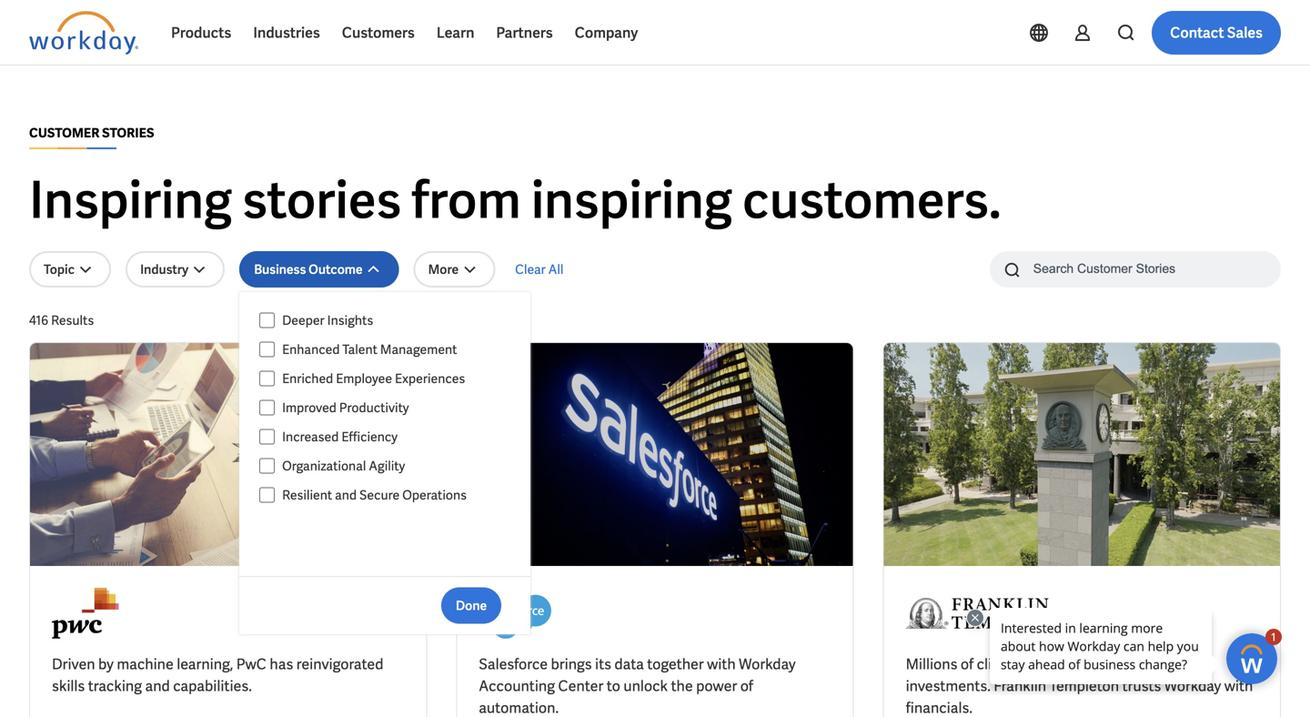 Task type: locate. For each thing, give the bounding box(es) containing it.
tracking
[[88, 677, 142, 696]]

partners
[[496, 23, 553, 42]]

1 horizontal spatial of
[[961, 655, 974, 674]]

2 horizontal spatial with
[[1225, 677, 1254, 696]]

the
[[671, 677, 693, 696]]

company button
[[564, 11, 649, 55]]

brings
[[551, 655, 592, 674]]

skills
[[52, 677, 85, 696]]

workday inside millions of clients trust franklin templeton with investments. franklin templeton trusts workday with financials.
[[1165, 677, 1222, 696]]

by
[[98, 655, 114, 674]]

more button
[[414, 251, 495, 288]]

franklin down trust
[[994, 677, 1047, 696]]

clear all
[[515, 261, 564, 278]]

pricewaterhousecoopers global licensing services corporation (pwc) image
[[52, 588, 119, 639]]

0 horizontal spatial with
[[707, 655, 736, 674]]

secure
[[360, 487, 400, 503]]

of right the power
[[741, 677, 754, 696]]

increased
[[282, 429, 339, 445]]

increased efficiency
[[282, 429, 398, 445]]

millions of clients trust franklin templeton with investments. franklin templeton trusts workday with financials.
[[906, 655, 1254, 717]]

1 vertical spatial and
[[145, 677, 170, 696]]

products button
[[160, 11, 242, 55]]

0 vertical spatial of
[[961, 655, 974, 674]]

and down machine
[[145, 677, 170, 696]]

topic
[[44, 261, 75, 278]]

and down organizational agility
[[335, 487, 357, 503]]

and inside driven by machine learning, pwc has reinvigorated skills tracking and capabilities.
[[145, 677, 170, 696]]

0 vertical spatial and
[[335, 487, 357, 503]]

automation.
[[479, 699, 559, 717]]

templeton down trust
[[1050, 677, 1120, 696]]

data
[[615, 655, 644, 674]]

customer
[[29, 125, 100, 141]]

templeton up trusts
[[1115, 655, 1185, 674]]

of inside 'salesforce brings its data together with workday accounting center to unlock the power of automation.'
[[741, 677, 754, 696]]

None checkbox
[[260, 341, 275, 358], [260, 400, 275, 416], [260, 429, 275, 445], [260, 458, 275, 474], [260, 487, 275, 503], [260, 341, 275, 358], [260, 400, 275, 416], [260, 429, 275, 445], [260, 458, 275, 474], [260, 487, 275, 503]]

organizational
[[282, 458, 366, 474]]

1 vertical spatial franklin
[[994, 677, 1047, 696]]

pwc
[[236, 655, 267, 674]]

franklin
[[1059, 655, 1112, 674], [994, 677, 1047, 696]]

of
[[961, 655, 974, 674], [741, 677, 754, 696]]

industries
[[253, 23, 320, 42]]

customer stories
[[29, 125, 154, 141]]

all
[[549, 261, 564, 278]]

business outcome button
[[240, 251, 399, 288]]

industries button
[[242, 11, 331, 55]]

trusts
[[1123, 677, 1162, 696]]

company
[[575, 23, 638, 42]]

to
[[607, 677, 621, 696]]

center
[[558, 677, 604, 696]]

1 vertical spatial templeton
[[1050, 677, 1120, 696]]

0 horizontal spatial workday
[[739, 655, 796, 674]]

enhanced talent management
[[282, 341, 457, 358]]

0 horizontal spatial and
[[145, 677, 170, 696]]

None checkbox
[[260, 312, 275, 329], [260, 370, 275, 387], [260, 312, 275, 329], [260, 370, 275, 387]]

millions
[[906, 655, 958, 674]]

resilient and secure operations link
[[275, 484, 514, 506]]

1 horizontal spatial and
[[335, 487, 357, 503]]

1 vertical spatial workday
[[1165, 677, 1222, 696]]

management
[[380, 341, 457, 358]]

driven
[[52, 655, 95, 674]]

of up investments.
[[961, 655, 974, 674]]

deeper insights link
[[275, 309, 514, 331]]

inspiring stories from inspiring customers.
[[29, 167, 1002, 233]]

financials.
[[906, 699, 973, 717]]

1 horizontal spatial workday
[[1165, 677, 1222, 696]]

1 vertical spatial of
[[741, 677, 754, 696]]

operations
[[403, 487, 467, 503]]

of inside millions of clients trust franklin templeton with investments. franklin templeton trusts workday with financials.
[[961, 655, 974, 674]]

learn
[[437, 23, 475, 42]]

inspiring
[[29, 167, 232, 233]]

and
[[335, 487, 357, 503], [145, 677, 170, 696]]

with
[[707, 655, 736, 674], [1188, 655, 1217, 674], [1225, 677, 1254, 696]]

accounting
[[479, 677, 555, 696]]

contact sales
[[1171, 23, 1263, 42]]

templeton
[[1115, 655, 1185, 674], [1050, 677, 1120, 696]]

franklin right trust
[[1059, 655, 1112, 674]]

outcome
[[309, 261, 363, 278]]

improved productivity
[[282, 400, 409, 416]]

power
[[696, 677, 737, 696]]

has
[[270, 655, 293, 674]]

0 horizontal spatial of
[[741, 677, 754, 696]]

insights
[[327, 312, 373, 329]]

organizational agility link
[[275, 455, 514, 477]]

salesforce
[[479, 655, 548, 674]]

0 vertical spatial franklin
[[1059, 655, 1112, 674]]

0 vertical spatial workday
[[739, 655, 796, 674]]

done button
[[441, 587, 502, 624]]



Task type: vqa. For each thing, say whether or not it's contained in the screenshot.
Intelligent
no



Task type: describe. For each thing, give the bounding box(es) containing it.
unlock
[[624, 677, 668, 696]]

more
[[428, 261, 459, 278]]

increased efficiency link
[[275, 426, 514, 448]]

contact sales link
[[1152, 11, 1281, 55]]

partners button
[[485, 11, 564, 55]]

416
[[29, 312, 48, 329]]

learning,
[[177, 655, 233, 674]]

machine
[[117, 655, 174, 674]]

clear all button
[[510, 251, 569, 288]]

0 horizontal spatial franklin
[[994, 677, 1047, 696]]

from
[[412, 167, 521, 233]]

salesforce brings its data together with workday accounting center to unlock the power of automation.
[[479, 655, 796, 717]]

organizational agility
[[282, 458, 405, 474]]

enhanced
[[282, 341, 340, 358]]

together
[[647, 655, 704, 674]]

1 horizontal spatial franklin
[[1059, 655, 1112, 674]]

customers.
[[743, 167, 1002, 233]]

driven by machine learning, pwc has reinvigorated skills tracking and capabilities.
[[52, 655, 384, 696]]

0 vertical spatial templeton
[[1115, 655, 1185, 674]]

business
[[254, 261, 306, 278]]

enriched
[[282, 370, 333, 387]]

agility
[[369, 458, 405, 474]]

industry button
[[126, 251, 225, 288]]

business outcome
[[254, 261, 363, 278]]

franklin templeton companies, llc image
[[906, 588, 1066, 639]]

experiences
[[395, 370, 465, 387]]

employee
[[336, 370, 392, 387]]

deeper insights
[[282, 312, 373, 329]]

improved productivity link
[[275, 397, 514, 419]]

with inside 'salesforce brings its data together with workday accounting center to unlock the power of automation.'
[[707, 655, 736, 674]]

clients
[[977, 655, 1021, 674]]

learn button
[[426, 11, 485, 55]]

trust
[[1024, 655, 1056, 674]]

416 results
[[29, 312, 94, 329]]

industry
[[140, 261, 189, 278]]

investments.
[[906, 677, 991, 696]]

results
[[51, 312, 94, 329]]

enhanced talent management link
[[275, 339, 514, 360]]

inspiring
[[531, 167, 733, 233]]

stories
[[242, 167, 402, 233]]

capabilities.
[[173, 677, 252, 696]]

stories
[[102, 125, 154, 141]]

go to the homepage image
[[29, 11, 138, 55]]

sales
[[1228, 23, 1263, 42]]

resilient and secure operations
[[282, 487, 467, 503]]

done
[[456, 598, 487, 614]]

salesforce.com image
[[479, 588, 552, 639]]

productivity
[[339, 400, 409, 416]]

clear
[[515, 261, 546, 278]]

enriched employee experiences
[[282, 370, 465, 387]]

reinvigorated
[[296, 655, 384, 674]]

Search Customer Stories text field
[[1023, 253, 1246, 285]]

customers button
[[331, 11, 426, 55]]

enriched employee experiences link
[[275, 368, 514, 390]]

improved
[[282, 400, 337, 416]]

talent
[[343, 341, 378, 358]]

its
[[595, 655, 612, 674]]

workday inside 'salesforce brings its data together with workday accounting center to unlock the power of automation.'
[[739, 655, 796, 674]]

contact
[[1171, 23, 1225, 42]]

customers
[[342, 23, 415, 42]]

topic button
[[29, 251, 111, 288]]

deeper
[[282, 312, 325, 329]]

resilient
[[282, 487, 332, 503]]

products
[[171, 23, 232, 42]]

1 horizontal spatial with
[[1188, 655, 1217, 674]]



